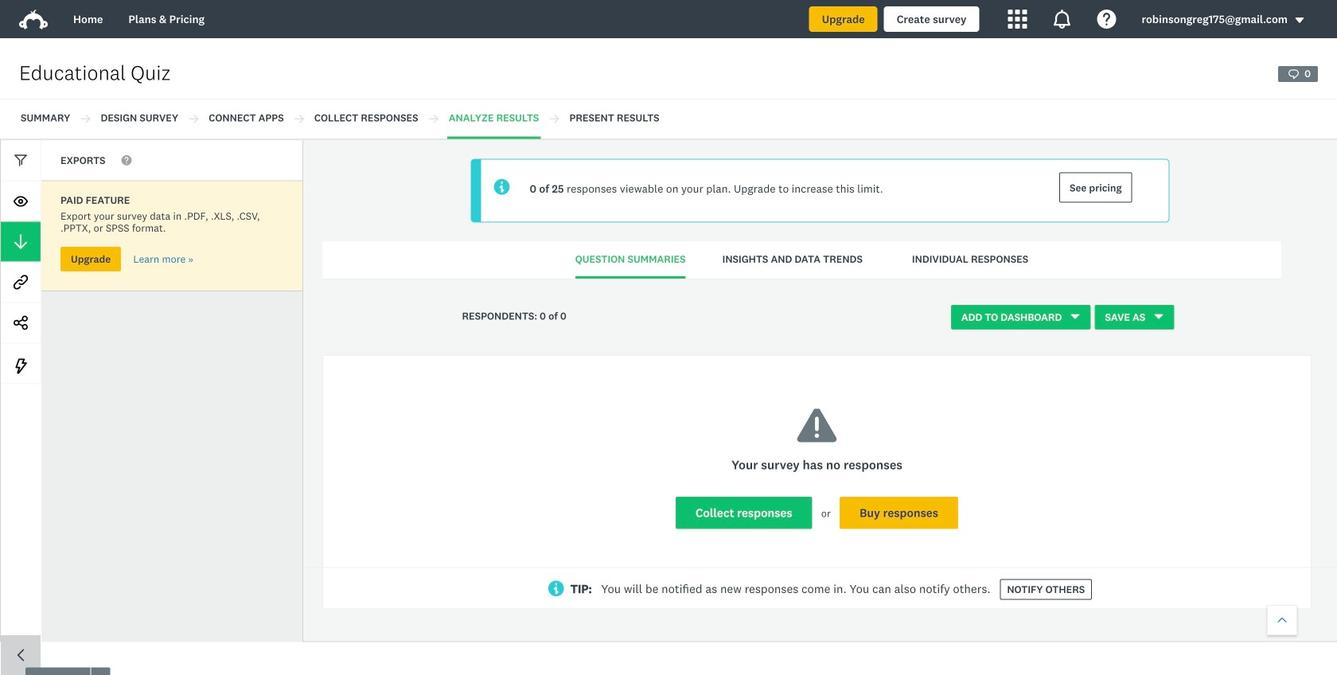 Task type: vqa. For each thing, say whether or not it's contained in the screenshot.
rightmost Products Icon
yes



Task type: describe. For each thing, give the bounding box(es) containing it.
dropdown arrow image
[[1295, 15, 1306, 26]]



Task type: locate. For each thing, give the bounding box(es) containing it.
share icon image
[[14, 316, 28, 330]]

1 horizontal spatial products icon image
[[1053, 10, 1072, 29]]

1 products icon image from the left
[[1008, 10, 1027, 29]]

0 horizontal spatial products icon image
[[1008, 10, 1027, 29]]

surveymonkey logo image
[[19, 10, 48, 30]]

help icon image
[[1098, 10, 1117, 29]]

products icon image
[[1008, 10, 1027, 29], [1053, 10, 1072, 29]]

2 products icon image from the left
[[1053, 10, 1072, 29]]



